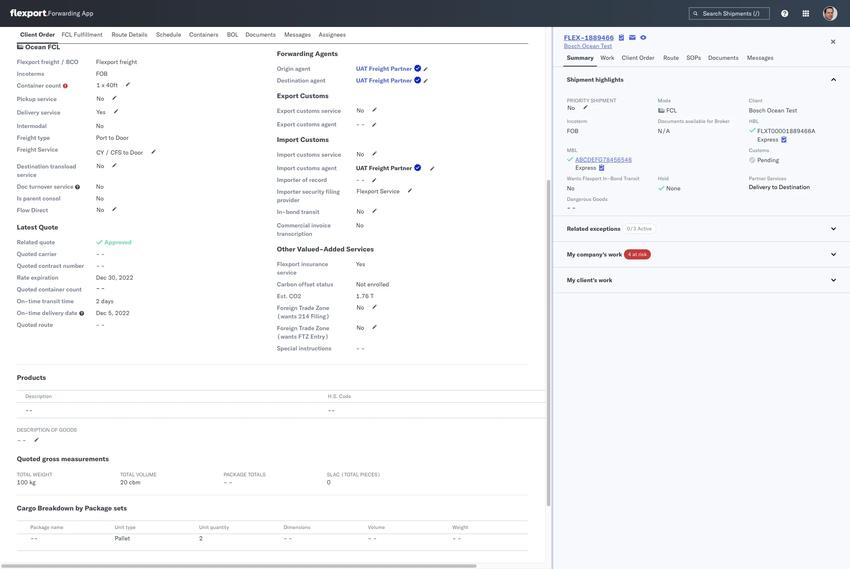 Task type: vqa. For each thing, say whether or not it's contained in the screenshot.
BOL
yes



Task type: describe. For each thing, give the bounding box(es) containing it.
0 horizontal spatial door
[[116, 134, 129, 142]]

importer of record
[[277, 176, 327, 184]]

cy / cfs to door
[[96, 149, 143, 156]]

bosch ocean test link
[[564, 42, 612, 50]]

carrier
[[38, 250, 57, 258]]

20
[[120, 479, 128, 486]]

dec for dec 5, 2022
[[96, 309, 107, 317]]

enrolled
[[368, 281, 389, 288]]

unit for unit quantity
[[199, 524, 209, 530]]

description for description of goods
[[17, 427, 50, 433]]

delivery inside partner services delivery to destination
[[749, 183, 771, 191]]

customs for export customs agent
[[297, 120, 320, 128]]

0 vertical spatial yes
[[96, 108, 106, 116]]

bond
[[611, 175, 623, 182]]

0
[[327, 479, 331, 486]]

1 vertical spatial count
[[66, 286, 82, 293]]

route details button
[[108, 27, 153, 43]]

uat freight partner link for destination agent
[[356, 76, 423, 85]]

volume
[[136, 471, 157, 478]]

uat freight partner for origin agent
[[356, 65, 412, 72]]

none
[[667, 184, 681, 192]]

route details
[[112, 31, 148, 38]]

0 horizontal spatial messages button
[[281, 27, 315, 43]]

1 vertical spatial client order
[[622, 54, 655, 61]]

container
[[17, 82, 44, 89]]

service down pickup service
[[41, 109, 60, 116]]

trade for 214
[[299, 304, 314, 312]]

export for export customs
[[277, 91, 299, 100]]

of for gross
[[51, 427, 58, 433]]

port to door
[[96, 134, 129, 142]]

(wants for foreign trade zone (wants 214 filing)
[[277, 313, 297, 320]]

time for transit
[[28, 297, 41, 305]]

co2
[[289, 292, 301, 300]]

1.76
[[356, 292, 369, 300]]

customs for import customs agent
[[297, 164, 320, 172]]

for
[[707, 118, 714, 124]]

(wants for foreign trade zone (wants ftz entry)
[[277, 333, 297, 340]]

mbl
[[567, 147, 578, 153]]

est.
[[277, 292, 288, 300]]

0 horizontal spatial in-
[[277, 208, 286, 216]]

type for freight type
[[38, 134, 50, 142]]

total weight 100 kg
[[17, 471, 52, 486]]

import for import customs agent
[[277, 164, 295, 172]]

assignees button
[[315, 27, 351, 43]]

dec 5, 2022
[[96, 309, 130, 317]]

doc
[[17, 183, 28, 190]]

service for flexport service
[[380, 187, 400, 195]]

not
[[356, 281, 366, 288]]

customs for export customs
[[300, 91, 329, 100]]

containers
[[189, 31, 219, 38]]

1 vertical spatial order
[[640, 54, 655, 61]]

0 horizontal spatial fcl
[[48, 43, 60, 51]]

0 vertical spatial bosch
[[356, 23, 374, 30]]

shipment
[[591, 97, 617, 104]]

on- for on-time transit time
[[17, 297, 28, 305]]

quoted for quoted carrier
[[17, 250, 37, 258]]

0 vertical spatial test
[[395, 23, 406, 30]]

export customs service
[[277, 107, 341, 115]]

in- inside wants flexport in-bond transit no
[[603, 175, 611, 182]]

messages for the right messages button
[[747, 54, 774, 61]]

import for import customs
[[277, 135, 299, 144]]

delivery
[[42, 309, 64, 317]]

dangerous goods - -
[[567, 196, 608, 211]]

work for my company's work
[[609, 251, 622, 258]]

seller
[[277, 23, 293, 30]]

flexport freight / bco
[[17, 58, 78, 66]]

products
[[17, 373, 46, 382]]

uat for destination agent
[[356, 77, 368, 84]]

service for doc turnover service
[[54, 183, 73, 190]]

100
[[17, 479, 28, 486]]

delivery service
[[17, 109, 60, 116]]

origin
[[277, 65, 294, 72]]

to for partner
[[772, 183, 778, 191]]

quoted route
[[17, 321, 53, 329]]

zone for foreign trade zone (wants 214 filing)
[[316, 304, 329, 312]]

test inside the client bosch ocean test incoterm fob
[[786, 107, 797, 114]]

shipment highlights button
[[554, 67, 850, 92]]

days
[[101, 297, 114, 305]]

pickup service
[[17, 95, 57, 103]]

flex-1889466
[[564, 33, 614, 42]]

service for import customs service
[[322, 151, 341, 158]]

direct
[[31, 206, 48, 214]]

ocean inside the client bosch ocean test incoterm fob
[[767, 107, 785, 114]]

port
[[96, 134, 107, 142]]

3 uat from the top
[[356, 164, 368, 172]]

flex-
[[564, 33, 585, 42]]

1 horizontal spatial bosch ocean test
[[564, 42, 612, 50]]

approved
[[104, 238, 132, 246]]

service for export customs service
[[321, 107, 341, 115]]

time for delivery
[[28, 309, 41, 317]]

dec 30, 2022
[[96, 274, 133, 281]]

0 vertical spatial to
[[109, 134, 114, 142]]

service for freight service
[[38, 146, 58, 153]]

totals
[[248, 471, 266, 478]]

4
[[628, 251, 632, 257]]

on- for on-time delivery date
[[17, 309, 28, 317]]

1 horizontal spatial test
[[601, 42, 612, 50]]

express for hbl
[[758, 136, 779, 143]]

Search Shipments (/) text field
[[689, 7, 770, 20]]

company's
[[577, 251, 607, 258]]

cy
[[96, 149, 104, 156]]

export customs
[[277, 91, 329, 100]]

no inside wants flexport in-bond transit no
[[567, 184, 575, 192]]

agent up record
[[322, 164, 337, 172]]

0 vertical spatial documents button
[[242, 27, 281, 43]]

zone for foreign trade zone (wants ftz entry)
[[316, 324, 329, 332]]

uat freight partner for destination agent
[[356, 77, 412, 84]]

quote
[[39, 223, 58, 231]]

forwarding for forwarding agents
[[277, 49, 314, 58]]

instructions
[[299, 345, 332, 352]]

1 horizontal spatial yes
[[356, 260, 365, 268]]

cfs
[[111, 149, 122, 156]]

1 horizontal spatial bosch
[[564, 42, 581, 50]]

package totals - -
[[224, 471, 266, 486]]

uat for origin agent
[[356, 65, 368, 72]]

fob inside the client bosch ocean test incoterm fob
[[567, 127, 579, 135]]

ftz
[[298, 333, 309, 340]]

3 uat freight partner from the top
[[356, 164, 412, 172]]

related for related quote
[[17, 238, 38, 246]]

status
[[316, 281, 333, 288]]

package for package totals - -
[[224, 471, 247, 478]]

summary
[[567, 54, 594, 61]]

related quote
[[17, 238, 55, 246]]

schedule button
[[153, 27, 186, 43]]

smb
[[61, 19, 74, 26]]

quoted for quoted route
[[17, 321, 37, 329]]

2 horizontal spatial documents
[[709, 54, 739, 61]]

total for total weight 100 kg
[[17, 471, 32, 478]]

cargo
[[17, 504, 36, 512]]

freight type
[[17, 134, 50, 142]]

2022 for dec 5, 2022
[[115, 309, 130, 317]]

shipper
[[277, 35, 298, 42]]

measurements
[[61, 455, 109, 463]]

0 vertical spatial delivery
[[17, 109, 39, 116]]

4 at risk
[[628, 251, 647, 257]]

schedule
[[156, 31, 181, 38]]

0 vertical spatial client order button
[[17, 27, 58, 43]]

1 horizontal spatial door
[[130, 149, 143, 156]]

valued-
[[297, 245, 324, 253]]

sets
[[114, 504, 127, 512]]

flxt00001889466a
[[758, 127, 816, 135]]

0 vertical spatial bosch ocean test
[[356, 23, 406, 30]]

app
[[17, 27, 27, 35]]

customs for import customs service
[[297, 151, 320, 158]]

to for cy
[[123, 149, 129, 156]]

abcdefg78456546
[[576, 156, 632, 163]]

cbm
[[129, 479, 141, 486]]

transit for bond
[[301, 208, 319, 216]]

2 vertical spatial customs
[[749, 147, 770, 153]]

0 horizontal spatial fob
[[96, 70, 108, 78]]

record
[[309, 176, 327, 184]]

route
[[38, 321, 53, 329]]

foreign trade zone (wants 214 filing)
[[277, 304, 330, 320]]

1 horizontal spatial package
[[85, 504, 112, 512]]

agent up export customs
[[310, 77, 326, 84]]

1 horizontal spatial /
[[105, 149, 109, 156]]

30,
[[108, 274, 117, 281]]

0 horizontal spatial documents
[[246, 31, 276, 38]]

1 vertical spatial client order button
[[619, 50, 660, 67]]

transit for time
[[42, 297, 60, 305]]

package name
[[30, 524, 63, 530]]

incoterms
[[17, 70, 44, 78]]

destination transload service
[[17, 163, 76, 179]]

-- for products
[[25, 406, 33, 414]]

time up "date"
[[62, 297, 74, 305]]

quoted for quoted contract number
[[17, 262, 37, 270]]

flexport inside wants flexport in-bond transit no
[[583, 175, 602, 182]]

transload
[[50, 163, 76, 170]]

foreign trade zone (wants ftz entry)
[[277, 324, 329, 340]]

transit
[[624, 175, 640, 182]]

214
[[298, 313, 309, 320]]

bol
[[227, 31, 238, 38]]

fcl for fcl fulfillment
[[62, 31, 72, 38]]



Task type: locate. For each thing, give the bounding box(es) containing it.
2 trade from the top
[[299, 324, 314, 332]]

0 vertical spatial (wants
[[277, 313, 297, 320]]

0 horizontal spatial yes
[[96, 108, 106, 116]]

my client's work button
[[554, 267, 850, 293]]

client down originates
[[20, 31, 37, 38]]

-
[[356, 120, 360, 128], [361, 120, 365, 128], [356, 176, 360, 184], [361, 176, 365, 184], [567, 204, 571, 211], [572, 204, 576, 211], [96, 250, 100, 258], [101, 250, 105, 258], [96, 262, 100, 270], [101, 262, 105, 270], [96, 284, 100, 292], [101, 284, 105, 292], [96, 321, 100, 329], [101, 321, 105, 329], [356, 345, 360, 352], [361, 345, 365, 352], [25, 406, 29, 414], [29, 406, 33, 414], [328, 406, 332, 414], [332, 406, 335, 414], [17, 436, 21, 444], [22, 436, 26, 444], [224, 479, 227, 486], [229, 479, 232, 486], [30, 535, 34, 542], [34, 535, 38, 542], [284, 535, 287, 542], [289, 535, 293, 542], [368, 535, 372, 542], [373, 535, 377, 542], [453, 535, 456, 542], [458, 535, 461, 542]]

shipment highlights
[[567, 76, 624, 83]]

assignees
[[319, 31, 346, 38]]

2 import from the top
[[277, 151, 295, 158]]

0 horizontal spatial client order button
[[17, 27, 58, 43]]

0 vertical spatial trade
[[299, 304, 314, 312]]

trade inside foreign trade zone (wants 214 filing)
[[299, 304, 314, 312]]

0 horizontal spatial test
[[395, 23, 406, 30]]

0 horizontal spatial express
[[576, 164, 597, 171]]

flexport for flexport service
[[357, 187, 379, 195]]

2 importer from the top
[[277, 188, 301, 195]]

delivery
[[17, 109, 39, 116], [749, 183, 771, 191]]

importer inside importer security filing provider
[[277, 188, 301, 195]]

destination inside destination transload service
[[17, 163, 49, 170]]

dec for dec 30, 2022
[[96, 274, 107, 281]]

yes up not
[[356, 260, 365, 268]]

/ right cy
[[105, 149, 109, 156]]

of left goods in the bottom left of the page
[[51, 427, 58, 433]]

risk
[[639, 251, 647, 257]]

0 vertical spatial work
[[609, 251, 622, 258]]

description for description
[[25, 393, 52, 399]]

special
[[277, 345, 297, 352]]

documents right sops button
[[709, 54, 739, 61]]

service
[[37, 95, 57, 103], [321, 107, 341, 115], [41, 109, 60, 116], [322, 151, 341, 158], [17, 171, 36, 179], [54, 183, 73, 190], [277, 269, 297, 276]]

3 import from the top
[[277, 164, 295, 172]]

on- down the rate at the top left of page
[[17, 297, 28, 305]]

quoted for quoted container count
[[17, 286, 37, 293]]

foreign down est. co2
[[277, 304, 298, 312]]

services right added
[[346, 245, 374, 253]]

client order right work button
[[622, 54, 655, 61]]

0 horizontal spatial freight
[[41, 58, 59, 66]]

flexport service
[[357, 187, 400, 195]]

0 vertical spatial count
[[45, 82, 61, 89]]

of for security
[[302, 176, 308, 184]]

is
[[17, 195, 22, 202]]

on- up quoted route
[[17, 309, 28, 317]]

service up consol
[[54, 183, 73, 190]]

flexport up incoterms
[[17, 58, 40, 66]]

zone inside 'foreign trade zone (wants ftz entry)'
[[316, 324, 329, 332]]

0 horizontal spatial transit
[[42, 297, 60, 305]]

documents button right the bol
[[242, 27, 281, 43]]

entry)
[[311, 333, 329, 340]]

1 vertical spatial uat
[[356, 77, 368, 84]]

priority shipment
[[567, 97, 617, 104]]

export up import customs on the left of the page
[[277, 120, 295, 128]]

documents inside documents available for broker n/a
[[658, 118, 684, 124]]

shipment
[[567, 76, 594, 83]]

offset
[[299, 281, 315, 288]]

quoted up the rate at the top left of page
[[17, 262, 37, 270]]

freight
[[41, 58, 59, 66], [120, 58, 137, 66]]

quoted gross measurements
[[17, 455, 109, 463]]

0 vertical spatial in-
[[603, 175, 611, 182]]

export for export customs agent
[[277, 120, 295, 128]]

work button
[[597, 50, 619, 67]]

transcription
[[277, 230, 313, 238]]

partner
[[391, 65, 412, 72], [391, 77, 412, 84], [391, 164, 412, 172], [749, 175, 766, 182]]

importer for importer of record
[[277, 176, 301, 184]]

2 days
[[96, 297, 114, 305]]

flexport inside flexport insurance service
[[277, 260, 300, 268]]

flex-1889466 link
[[564, 33, 614, 42]]

route for route details
[[112, 31, 127, 38]]

client inside the client bosch ocean test incoterm fob
[[749, 97, 763, 104]]

incoterm
[[567, 118, 588, 124]]

1 vertical spatial documents
[[709, 54, 739, 61]]

carbon offset status
[[277, 281, 333, 288]]

broker
[[715, 118, 730, 124]]

1 uat freight partner link from the top
[[356, 64, 423, 73]]

flexport
[[17, 58, 40, 66], [96, 58, 118, 66], [583, 175, 602, 182], [357, 187, 379, 195], [277, 260, 300, 268]]

2 vertical spatial bosch
[[749, 107, 766, 114]]

documents available for broker n/a
[[658, 118, 730, 135]]

1 vertical spatial my
[[567, 276, 576, 284]]

2022 right 5,
[[115, 309, 130, 317]]

express up wants
[[576, 164, 597, 171]]

0 horizontal spatial to
[[109, 134, 114, 142]]

total up 100
[[17, 471, 32, 478]]

quoted carrier
[[17, 250, 57, 258]]

1 vertical spatial 2
[[199, 535, 203, 542]]

quantity
[[210, 524, 229, 530]]

my company's work
[[567, 251, 622, 258]]

1 quoted from the top
[[17, 250, 37, 258]]

trade up ftz
[[299, 324, 314, 332]]

foreign up special
[[277, 324, 298, 332]]

0 horizontal spatial client
[[20, 31, 37, 38]]

0 horizontal spatial related
[[17, 238, 38, 246]]

flexport down "other"
[[277, 260, 300, 268]]

express for mbl
[[576, 164, 597, 171]]

my for my company's work
[[567, 251, 576, 258]]

1 horizontal spatial services
[[768, 175, 787, 182]]

work for my client's work
[[599, 276, 613, 284]]

bosch right assignees 'button'
[[356, 23, 374, 30]]

1 vertical spatial 2022
[[115, 309, 130, 317]]

1 horizontal spatial documents
[[658, 118, 684, 124]]

quoted down related quote at the left top of page
[[17, 250, 37, 258]]

2 uat from the top
[[356, 77, 368, 84]]

customs up "pending"
[[749, 147, 770, 153]]

route left sops
[[664, 54, 679, 61]]

2 total from the left
[[120, 471, 135, 478]]

delivery down "pending"
[[749, 183, 771, 191]]

0 vertical spatial of
[[302, 176, 308, 184]]

1 customs from the top
[[297, 107, 320, 115]]

pallet
[[115, 535, 130, 542]]

0 vertical spatial door
[[116, 134, 129, 142]]

of
[[302, 176, 308, 184], [51, 427, 58, 433]]

2 dec from the top
[[96, 309, 107, 317]]

messages for the left messages button
[[284, 31, 311, 38]]

1 on- from the top
[[17, 297, 28, 305]]

unit quantity
[[199, 524, 229, 530]]

service up carbon
[[277, 269, 297, 276]]

import down import customs on the left of the page
[[277, 151, 295, 158]]

fob down the incoterm
[[567, 127, 579, 135]]

-- down package name
[[30, 535, 38, 542]]

import customs agent
[[277, 164, 337, 172]]

count
[[45, 82, 61, 89], [66, 286, 82, 293]]

0 vertical spatial uat
[[356, 65, 368, 72]]

kg
[[29, 479, 36, 486]]

flexport. image
[[10, 9, 48, 18]]

bol button
[[224, 27, 242, 43]]

documents left shipper
[[246, 31, 276, 38]]

1 horizontal spatial client order button
[[619, 50, 660, 67]]

delivery down pickup
[[17, 109, 39, 116]]

work left 4
[[609, 251, 622, 258]]

documents up n/a
[[658, 118, 684, 124]]

2 horizontal spatial fcl
[[667, 107, 677, 114]]

0 vertical spatial service
[[38, 146, 58, 153]]

hold
[[658, 175, 669, 182]]

1 total from the left
[[17, 471, 32, 478]]

1 vertical spatial documents button
[[705, 50, 744, 67]]

yes
[[96, 108, 106, 116], [356, 260, 365, 268]]

4 customs from the top
[[297, 164, 320, 172]]

zone inside foreign trade zone (wants 214 filing)
[[316, 304, 329, 312]]

import down the export customs agent
[[277, 135, 299, 144]]

client for top client order button
[[20, 31, 37, 38]]

freight down route details button
[[120, 58, 137, 66]]

export customs agent
[[277, 120, 337, 128]]

date
[[65, 309, 77, 317]]

originates
[[17, 19, 45, 26]]

3 quoted from the top
[[17, 286, 37, 293]]

flexport right filing
[[357, 187, 379, 195]]

freight for flexport freight / bco
[[41, 58, 59, 66]]

0 vertical spatial export
[[277, 91, 299, 100]]

description of goods
[[17, 427, 77, 433]]

service inside destination transload service
[[17, 171, 36, 179]]

count up pickup service
[[45, 82, 61, 89]]

import for import customs service
[[277, 151, 295, 158]]

turnover
[[29, 183, 52, 190]]

freight for flexport freight
[[120, 58, 137, 66]]

0 horizontal spatial destination
[[17, 163, 49, 170]]

freight
[[369, 65, 389, 72], [369, 77, 389, 84], [17, 134, 36, 142], [17, 146, 36, 153], [369, 164, 389, 172]]

forwarding for forwarding app
[[48, 9, 80, 17]]

service up import customs agent
[[322, 151, 341, 158]]

1 vertical spatial /
[[105, 149, 109, 156]]

2 uat freight partner link from the top
[[356, 76, 423, 85]]

1 vertical spatial related
[[17, 238, 38, 246]]

1 vertical spatial bosch ocean test
[[564, 42, 612, 50]]

3 customs from the top
[[297, 151, 320, 158]]

on-time transit time
[[17, 297, 74, 305]]

1 vertical spatial services
[[346, 245, 374, 253]]

1 uat freight partner from the top
[[356, 65, 412, 72]]

bosch down flex-
[[564, 42, 581, 50]]

partner inside partner services delivery to destination
[[749, 175, 766, 182]]

3 export from the top
[[277, 120, 295, 128]]

0 vertical spatial package
[[224, 471, 247, 478]]

slac (total pieces) 0
[[327, 471, 381, 486]]

client order button down originates
[[17, 27, 58, 43]]

2 horizontal spatial destination
[[779, 183, 810, 191]]

foreign for foreign trade zone (wants ftz entry)
[[277, 324, 298, 332]]

1 horizontal spatial in-
[[603, 175, 611, 182]]

number
[[63, 262, 84, 270]]

freight service
[[17, 146, 58, 153]]

quoted up "total weight 100 kg"
[[17, 455, 41, 463]]

pieces)
[[360, 471, 381, 478]]

time up on-time delivery date
[[28, 297, 41, 305]]

commercial
[[277, 222, 310, 229]]

1 horizontal spatial count
[[66, 286, 82, 293]]

0 vertical spatial destination
[[277, 77, 309, 84]]

client order up ocean fcl on the left of the page
[[20, 31, 55, 38]]

time
[[28, 297, 41, 305], [62, 297, 74, 305], [28, 309, 41, 317]]

trade up 214
[[299, 304, 314, 312]]

1 vertical spatial foreign
[[277, 324, 298, 332]]

container count
[[17, 82, 61, 89]]

(wants inside 'foreign trade zone (wants ftz entry)'
[[277, 333, 297, 340]]

fob up x
[[96, 70, 108, 78]]

1 horizontal spatial unit
[[199, 524, 209, 530]]

0 vertical spatial client order
[[20, 31, 55, 38]]

transit
[[301, 208, 319, 216], [42, 297, 60, 305]]

total inside "total weight 100 kg"
[[17, 471, 32, 478]]

0 horizontal spatial delivery
[[17, 109, 39, 116]]

1 vertical spatial zone
[[316, 324, 329, 332]]

1 horizontal spatial total
[[120, 471, 135, 478]]

1 vertical spatial on-
[[17, 309, 28, 317]]

1 vertical spatial forwarding
[[277, 49, 314, 58]]

2 for 2 days
[[96, 297, 100, 305]]

1 importer from the top
[[277, 176, 301, 184]]

5,
[[108, 309, 114, 317]]

1 vertical spatial description
[[17, 427, 50, 433]]

zone up the 'entry)' on the left bottom of page
[[316, 324, 329, 332]]

1 uat from the top
[[356, 65, 368, 72]]

service for flexport insurance service
[[277, 269, 297, 276]]

customs for import customs
[[300, 135, 329, 144]]

client order button right "work"
[[619, 50, 660, 67]]

service inside flexport insurance service
[[277, 269, 297, 276]]

my
[[567, 251, 576, 258], [567, 276, 576, 284]]

unit for unit type
[[115, 524, 124, 530]]

my for my client's work
[[567, 276, 576, 284]]

/ left bco
[[61, 58, 65, 66]]

fcl down 'mode'
[[667, 107, 677, 114]]

2022 for dec 30, 2022
[[119, 274, 133, 281]]

invoice
[[312, 222, 331, 229]]

quoted down the rate at the top left of page
[[17, 286, 37, 293]]

customs up the importer of record
[[297, 164, 320, 172]]

2 freight from the left
[[120, 58, 137, 66]]

1 my from the top
[[567, 251, 576, 258]]

door up cy / cfs to door
[[116, 134, 129, 142]]

fcl for fcl
[[667, 107, 677, 114]]

2 vertical spatial uat freight partner
[[356, 164, 412, 172]]

(wants inside foreign trade zone (wants 214 filing)
[[277, 313, 297, 320]]

1 horizontal spatial express
[[758, 136, 779, 143]]

in-bond transit
[[277, 208, 319, 216]]

package for package name
[[30, 524, 49, 530]]

foreign inside 'foreign trade zone (wants ftz entry)'
[[277, 324, 298, 332]]

1 trade from the top
[[299, 304, 314, 312]]

service down container count
[[37, 95, 57, 103]]

order up ocean fcl on the left of the page
[[39, 31, 55, 38]]

1 vertical spatial trade
[[299, 324, 314, 332]]

2 zone from the top
[[316, 324, 329, 332]]

trade for ftz
[[299, 324, 314, 332]]

abcdefg78456546 button
[[576, 156, 632, 163]]

bond
[[286, 208, 300, 216]]

2 vertical spatial test
[[786, 107, 797, 114]]

(wants up special
[[277, 333, 297, 340]]

on-time delivery date
[[17, 309, 77, 317]]

1 vertical spatial delivery
[[749, 183, 771, 191]]

0 horizontal spatial 2
[[96, 297, 100, 305]]

route for route
[[664, 54, 679, 61]]

0 horizontal spatial bosch
[[356, 23, 374, 30]]

2 quoted from the top
[[17, 262, 37, 270]]

to down "pending"
[[772, 183, 778, 191]]

client for the bottom client order button
[[622, 54, 638, 61]]

express
[[758, 136, 779, 143], [576, 164, 597, 171]]

2 export from the top
[[277, 107, 295, 115]]

2 customs from the top
[[297, 120, 320, 128]]

0 vertical spatial client
[[20, 31, 37, 38]]

1 vertical spatial import
[[277, 151, 295, 158]]

1 vertical spatial fob
[[567, 127, 579, 135]]

customs up the export customs agent
[[297, 107, 320, 115]]

mode
[[658, 97, 671, 104]]

uat freight partner link for origin agent
[[356, 64, 423, 73]]

type up pallet
[[126, 524, 136, 530]]

1 foreign from the top
[[277, 304, 298, 312]]

route inside button
[[112, 31, 127, 38]]

quoted container count
[[17, 286, 82, 293]]

yes up port
[[96, 108, 106, 116]]

quoted for quoted gross measurements
[[17, 455, 41, 463]]

trade inside 'foreign trade zone (wants ftz entry)'
[[299, 324, 314, 332]]

fcl inside fcl fulfillment button
[[62, 31, 72, 38]]

related for related exceptions
[[567, 225, 589, 233]]

0 vertical spatial 2022
[[119, 274, 133, 281]]

importer for importer security filing provider
[[277, 188, 301, 195]]

1 import from the top
[[277, 135, 299, 144]]

1 horizontal spatial destination
[[277, 77, 309, 84]]

2 uat freight partner from the top
[[356, 77, 412, 84]]

1 freight from the left
[[41, 58, 59, 66]]

1 vertical spatial uat freight partner
[[356, 77, 412, 84]]

0 horizontal spatial count
[[45, 82, 61, 89]]

transit down importer security filing provider
[[301, 208, 319, 216]]

work inside button
[[599, 276, 613, 284]]

type
[[38, 134, 50, 142], [126, 524, 136, 530]]

2 foreign from the top
[[277, 324, 298, 332]]

-- for cargo breakdown by package sets
[[30, 535, 38, 542]]

quoted contract number
[[17, 262, 84, 270]]

pickup
[[17, 95, 36, 103]]

origin agent
[[277, 65, 311, 72]]

on-
[[17, 297, 28, 305], [17, 309, 28, 317]]

2 my from the top
[[567, 276, 576, 284]]

in- down "abcdefg78456546" button at top right
[[603, 175, 611, 182]]

package left name
[[30, 524, 49, 530]]

2 (wants from the top
[[277, 333, 297, 340]]

time up quoted route
[[28, 309, 41, 317]]

0 vertical spatial uat freight partner
[[356, 65, 412, 72]]

5 quoted from the top
[[17, 455, 41, 463]]

-- up the description of goods
[[25, 406, 33, 414]]

flexport for flexport freight / bco
[[17, 58, 40, 66]]

1 vertical spatial express
[[576, 164, 597, 171]]

1
[[96, 81, 100, 89]]

service for destination transload service
[[17, 171, 36, 179]]

destination down freight service
[[17, 163, 49, 170]]

2022 right 30,
[[119, 274, 133, 281]]

my left company's
[[567, 251, 576, 258]]

transit down container
[[42, 297, 60, 305]]

1 vertical spatial type
[[126, 524, 136, 530]]

customs up import customs agent
[[297, 151, 320, 158]]

customs up export customs service
[[300, 91, 329, 100]]

total for total volume
[[120, 471, 135, 478]]

export for export customs service
[[277, 107, 295, 115]]

service up doc
[[17, 171, 36, 179]]

type for unit type
[[126, 524, 136, 530]]

quoted left route
[[17, 321, 37, 329]]

0 horizontal spatial /
[[61, 58, 65, 66]]

door
[[116, 134, 129, 142], [130, 149, 143, 156]]

related down dangerous goods - -
[[567, 225, 589, 233]]

0 horizontal spatial route
[[112, 31, 127, 38]]

forwarding up the smb
[[48, 9, 80, 17]]

bosch inside the client bosch ocean test incoterm fob
[[749, 107, 766, 114]]

1 horizontal spatial messages button
[[744, 50, 778, 67]]

my inside button
[[567, 276, 576, 284]]

1 horizontal spatial 2
[[199, 535, 203, 542]]

dec left 5,
[[96, 309, 107, 317]]

0 vertical spatial order
[[39, 31, 55, 38]]

to inside partner services delivery to destination
[[772, 183, 778, 191]]

carbon
[[277, 281, 297, 288]]

ocean fcl
[[25, 43, 60, 51]]

0 vertical spatial dec
[[96, 274, 107, 281]]

0 vertical spatial transit
[[301, 208, 319, 216]]

1 zone from the top
[[316, 304, 329, 312]]

0 horizontal spatial order
[[39, 31, 55, 38]]

1 unit from the left
[[115, 524, 124, 530]]

description down products
[[25, 393, 52, 399]]

0 vertical spatial messages button
[[281, 27, 315, 43]]

flexport for flexport insurance service
[[277, 260, 300, 268]]

1 vertical spatial dec
[[96, 309, 107, 317]]

4 quoted from the top
[[17, 321, 37, 329]]

containers button
[[186, 27, 224, 43]]

count right container
[[66, 286, 82, 293]]

1 (wants from the top
[[277, 313, 297, 320]]

work right client's at top right
[[599, 276, 613, 284]]

1 vertical spatial messages
[[747, 54, 774, 61]]

insurance
[[301, 260, 328, 268]]

flexport for flexport freight
[[96, 58, 118, 66]]

related up quoted carrier
[[17, 238, 38, 246]]

1 horizontal spatial related
[[567, 225, 589, 233]]

dec left 30,
[[96, 274, 107, 281]]

bosch up hbl
[[749, 107, 766, 114]]

freight down ocean fcl on the left of the page
[[41, 58, 59, 66]]

my left client's at top right
[[567, 276, 576, 284]]

express down flxt00001889466a on the right of page
[[758, 136, 779, 143]]

1 vertical spatial uat freight partner link
[[356, 76, 423, 85]]

foreign inside foreign trade zone (wants 214 filing)
[[277, 304, 298, 312]]

1 dec from the top
[[96, 274, 107, 281]]

est. co2
[[277, 292, 301, 300]]

customs for export customs service
[[297, 107, 320, 115]]

package inside package totals - -
[[224, 471, 247, 478]]

destination down origin agent
[[277, 77, 309, 84]]

order left route 'button' in the right of the page
[[640, 54, 655, 61]]

security
[[302, 188, 324, 195]]

0 horizontal spatial type
[[38, 134, 50, 142]]

customs down export customs service
[[297, 120, 320, 128]]

services inside partner services delivery to destination
[[768, 175, 787, 182]]

destination for destination transload service
[[17, 163, 49, 170]]

foreign for foreign trade zone (wants 214 filing)
[[277, 304, 298, 312]]

1 export from the top
[[277, 91, 299, 100]]

1 vertical spatial messages button
[[744, 50, 778, 67]]

0 vertical spatial fcl
[[62, 31, 72, 38]]

1 horizontal spatial documents button
[[705, 50, 744, 67]]

destination down "pending"
[[779, 183, 810, 191]]

route inside 'button'
[[664, 54, 679, 61]]

-- down h.s.
[[328, 406, 335, 414]]

unit left quantity
[[199, 524, 209, 530]]

export down export customs
[[277, 107, 295, 115]]

0 horizontal spatial forwarding
[[48, 9, 80, 17]]

1 vertical spatial client
[[622, 54, 638, 61]]

forwarding up origin agent
[[277, 49, 314, 58]]

2 unit from the left
[[199, 524, 209, 530]]

agent down export customs service
[[321, 120, 337, 128]]

of down import customs agent
[[302, 176, 308, 184]]

2 for 2
[[199, 535, 203, 542]]

0 vertical spatial documents
[[246, 31, 276, 38]]

1 horizontal spatial client order
[[622, 54, 655, 61]]

client
[[20, 31, 37, 38], [622, 54, 638, 61], [749, 97, 763, 104]]

2 horizontal spatial bosch
[[749, 107, 766, 114]]

2 vertical spatial uat
[[356, 164, 368, 172]]

description
[[25, 393, 52, 399], [17, 427, 50, 433]]

destination inside partner services delivery to destination
[[779, 183, 810, 191]]

intermodal
[[17, 122, 47, 130]]

agent up destination agent
[[295, 65, 311, 72]]

2 on- from the top
[[17, 309, 28, 317]]

fcl down the smb
[[62, 31, 72, 38]]

special instructions
[[277, 345, 332, 352]]

destination for destination agent
[[277, 77, 309, 84]]

client up hbl
[[749, 97, 763, 104]]



